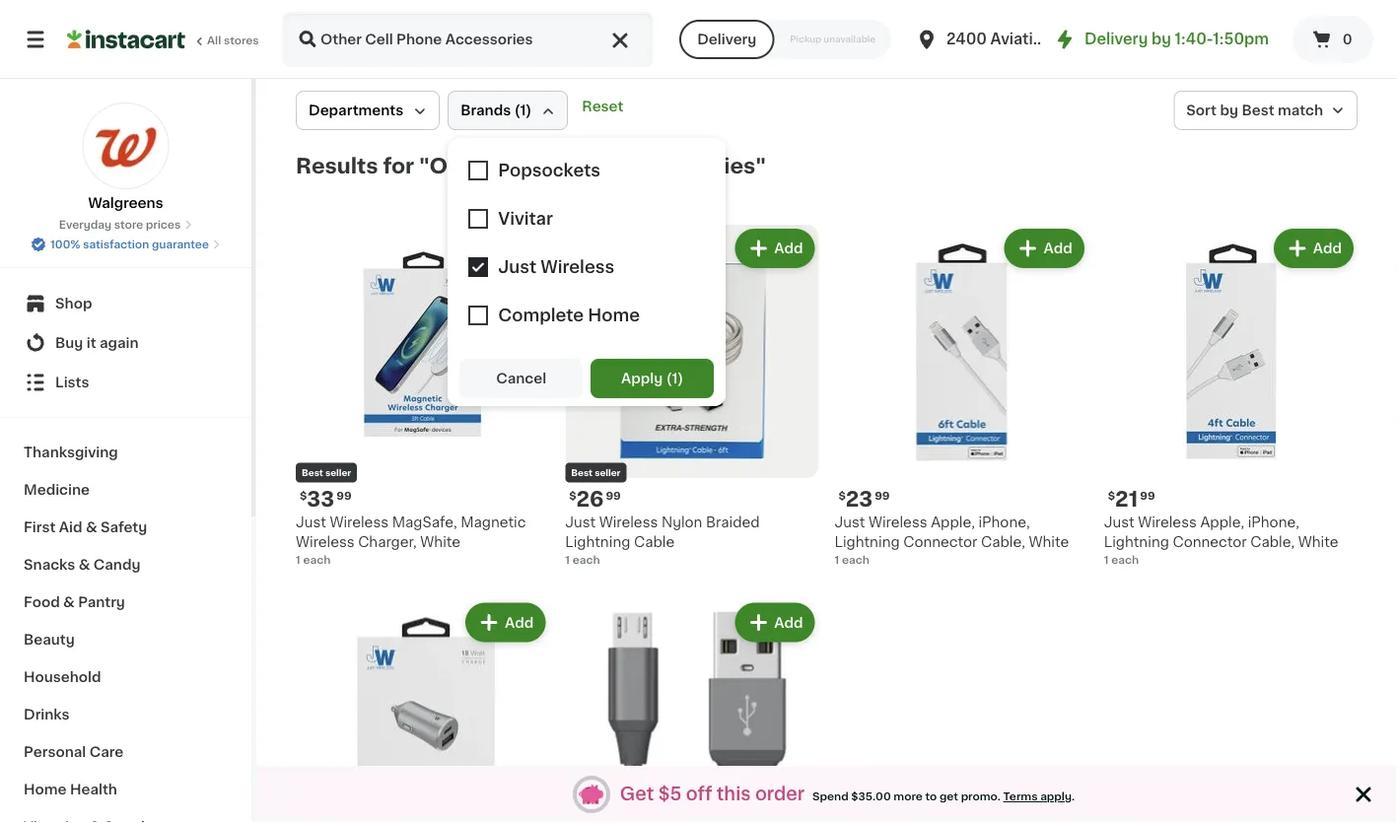 Task type: describe. For each thing, give the bounding box(es) containing it.
brands ( 1 )
[[461, 104, 532, 117]]

first
[[24, 521, 56, 534]]

again
[[100, 336, 139, 350]]

wireless for 21
[[1138, 515, 1197, 529]]

buy it again link
[[12, 323, 240, 363]]

walgreens
[[88, 196, 163, 210]]

0
[[1343, 33, 1352, 46]]

connector for 21
[[1173, 535, 1247, 548]]

safety
[[101, 521, 147, 534]]

( for brands
[[514, 104, 520, 117]]

just wireless apple, iphone, lightning connector cable, white 1 each for 21
[[1104, 515, 1339, 565]]

lightning for 21
[[1104, 535, 1169, 548]]

each inside just wireless nylon braided lightning cable 1 each
[[573, 554, 600, 565]]

cable, for 23
[[981, 535, 1025, 548]]

apply ( 1 )
[[621, 372, 684, 386]]

everyday
[[59, 219, 112, 230]]

99 for 26
[[606, 490, 621, 501]]

100% satisfaction guarantee
[[50, 239, 209, 250]]

just wireless nylon braided lightning cable 1 each
[[565, 515, 760, 565]]

Search field
[[284, 14, 652, 65]]

magnetic
[[461, 515, 526, 529]]

close image
[[1352, 783, 1375, 807]]

personal
[[24, 745, 86, 759]]

lightning for 23
[[835, 535, 900, 548]]

get
[[620, 786, 654, 803]]

match
[[1278, 104, 1323, 117]]

26
[[576, 489, 604, 510]]

$ for 26
[[569, 490, 576, 501]]

delivery for delivery
[[697, 33, 757, 46]]

$ 33 99
[[300, 489, 352, 510]]

seller for 33
[[325, 468, 351, 477]]

wireless for 33
[[330, 515, 389, 529]]

snacks
[[24, 558, 75, 572]]

product group containing 23
[[835, 225, 1088, 567]]

lists link
[[12, 363, 240, 402]]

drinks
[[24, 708, 70, 722]]

buy
[[55, 336, 83, 350]]

pantry
[[78, 596, 125, 609]]

home health link
[[12, 771, 240, 809]]

Best match Sort by field
[[1174, 91, 1358, 130]]

home
[[24, 783, 67, 797]]

1 inside just wireless nylon braided lightning cable 1 each
[[565, 554, 570, 565]]

phone
[[546, 155, 616, 176]]

21
[[1115, 489, 1138, 510]]

1 inside just wireless magsafe, magnetic wireless charger, white 1 each
[[296, 554, 300, 565]]

$ 26 99
[[569, 489, 621, 510]]

aid
[[59, 521, 82, 534]]

beauty
[[24, 633, 75, 647]]

instacart logo image
[[67, 28, 185, 51]]

snacks & candy link
[[12, 546, 240, 584]]

to
[[925, 791, 937, 802]]

just for 26
[[565, 515, 596, 529]]

23
[[846, 489, 873, 510]]

candy
[[93, 558, 140, 572]]

delivery by 1:40-1:50pm link
[[1053, 28, 1269, 51]]

food
[[24, 596, 60, 609]]

4 each from the left
[[1111, 554, 1139, 565]]

health
[[70, 783, 117, 797]]

household link
[[12, 659, 240, 696]]

shop
[[55, 297, 92, 311]]

just wireless magsafe, magnetic wireless charger, white 1 each
[[296, 515, 526, 565]]

for
[[383, 155, 414, 176]]

beauty link
[[12, 621, 240, 659]]

more
[[894, 791, 923, 802]]

get $5 off this order status
[[612, 785, 1083, 805]]

sort by best match
[[1186, 104, 1323, 117]]

accessories"
[[621, 155, 766, 176]]

add for 23
[[1044, 242, 1073, 255]]

apply
[[1040, 791, 1072, 802]]

best for 26
[[571, 468, 593, 477]]

reset button
[[576, 91, 629, 122]]

results for "other cell phone accessories"
[[296, 155, 766, 176]]

terms
[[1003, 791, 1038, 802]]

white for 23
[[1029, 535, 1069, 548]]

cancel button
[[460, 359, 583, 398]]

$ for 33
[[300, 490, 307, 501]]

food & pantry link
[[12, 584, 240, 621]]

add for 21
[[1313, 242, 1342, 255]]

lightning for 26
[[565, 535, 630, 548]]

best inside field
[[1242, 104, 1274, 117]]

apple, for 21
[[1200, 515, 1244, 529]]

get
[[940, 791, 958, 802]]

this
[[717, 786, 751, 803]]

& for candy
[[79, 558, 90, 572]]

2400 aviation dr
[[947, 32, 1074, 46]]

charger,
[[358, 535, 417, 548]]

1 right brands
[[520, 104, 526, 117]]

everyday store prices
[[59, 219, 181, 230]]

) for brands ( 1 )
[[526, 104, 532, 117]]

add button for 26
[[737, 231, 813, 266]]

spend
[[812, 791, 849, 802]]

walgreens link
[[82, 103, 169, 213]]

33
[[307, 489, 335, 510]]

cell
[[498, 155, 541, 176]]

$ 23 99
[[839, 489, 890, 510]]

satisfaction
[[83, 239, 149, 250]]

magsafe,
[[392, 515, 457, 529]]

by for sort
[[1220, 104, 1238, 117]]

household
[[24, 670, 101, 684]]

braided
[[706, 515, 760, 529]]

cancel
[[496, 372, 546, 386]]

order
[[755, 786, 805, 803]]

$ 21 99
[[1108, 489, 1155, 510]]

$ for 21
[[1108, 490, 1115, 501]]

aviation
[[991, 32, 1052, 46]]

first aid & safety link
[[12, 509, 240, 546]]

wireless for 26
[[599, 515, 658, 529]]

$35.00
[[851, 791, 891, 802]]



Task type: locate. For each thing, give the bounding box(es) containing it.
$ inside $ 26 99
[[569, 490, 576, 501]]

0 horizontal spatial delivery
[[697, 33, 757, 46]]

( right brands
[[514, 104, 520, 117]]

apple,
[[931, 515, 975, 529], [1200, 515, 1244, 529]]

) right apply
[[678, 372, 684, 386]]

wireless down $ 23 99
[[869, 515, 927, 529]]

departments
[[309, 104, 403, 117]]

99 right 23
[[875, 490, 890, 501]]

home health
[[24, 783, 117, 797]]

99 for 23
[[875, 490, 890, 501]]

cable
[[634, 535, 675, 548]]

4 $ from the left
[[1108, 490, 1115, 501]]

99 inside '$ 21 99'
[[1140, 490, 1155, 501]]

best up 26
[[571, 468, 593, 477]]

0 horizontal spatial white
[[420, 535, 461, 548]]

buy it again
[[55, 336, 139, 350]]

just for 21
[[1104, 515, 1135, 529]]

thanksgiving
[[24, 446, 118, 459]]

2 just wireless apple, iphone, lightning connector cable, white 1 each from the left
[[1104, 515, 1339, 565]]

reset
[[582, 100, 624, 113]]

guarantee
[[152, 239, 209, 250]]

lists
[[55, 376, 89, 389]]

0 horizontal spatial cable,
[[981, 535, 1025, 548]]

2 $ from the left
[[569, 490, 576, 501]]

lightning down $ 26 99
[[565, 535, 630, 548]]

apple, for 23
[[931, 515, 975, 529]]

2 connector from the left
[[1173, 535, 1247, 548]]

add
[[774, 242, 803, 255], [1044, 242, 1073, 255], [1313, 242, 1342, 255], [505, 616, 534, 629], [774, 616, 803, 629]]

$
[[300, 490, 307, 501], [569, 490, 576, 501], [839, 490, 846, 501], [1108, 490, 1115, 501]]

iphone, for 23
[[978, 515, 1030, 529]]

$ inside '$ 21 99'
[[1108, 490, 1115, 501]]

add button for 21
[[1276, 231, 1352, 266]]

) right brands
[[526, 104, 532, 117]]

2 each from the left
[[573, 554, 600, 565]]

0 vertical spatial )
[[526, 104, 532, 117]]

1 horizontal spatial iphone,
[[1248, 515, 1299, 529]]

by for delivery
[[1152, 32, 1171, 46]]

1 horizontal spatial lightning
[[835, 535, 900, 548]]

3 lightning from the left
[[1104, 535, 1169, 548]]

1:40-
[[1175, 32, 1213, 46]]

best for 33
[[302, 468, 323, 477]]

each inside just wireless magsafe, magnetic wireless charger, white 1 each
[[303, 554, 331, 565]]

1 apple, from the left
[[931, 515, 975, 529]]

1 down '$ 21 99'
[[1104, 554, 1109, 565]]

2 iphone, from the left
[[1248, 515, 1299, 529]]

wireless up cable
[[599, 515, 658, 529]]

snacks & candy
[[24, 558, 140, 572]]

wireless inside just wireless nylon braided lightning cable 1 each
[[599, 515, 658, 529]]

0 vertical spatial &
[[86, 521, 97, 534]]

2 white from the left
[[1029, 535, 1069, 548]]

& for pantry
[[63, 596, 75, 609]]

3 $ from the left
[[839, 490, 846, 501]]

3 just from the left
[[835, 515, 865, 529]]

1 horizontal spatial by
[[1220, 104, 1238, 117]]

by
[[1152, 32, 1171, 46], [1220, 104, 1238, 117]]

each down 33
[[303, 554, 331, 565]]

0 horizontal spatial (
[[514, 104, 520, 117]]

just inside just wireless magsafe, magnetic wireless charger, white 1 each
[[296, 515, 326, 529]]

1 down $ 23 99
[[835, 554, 839, 565]]

just inside just wireless nylon braided lightning cable 1 each
[[565, 515, 596, 529]]

cable, for 21
[[1250, 535, 1295, 548]]

product group containing 33
[[296, 225, 549, 567]]

product group containing 26
[[565, 225, 819, 567]]

99 for 21
[[1140, 490, 1155, 501]]

2 seller from the left
[[595, 468, 621, 477]]

personal care
[[24, 745, 123, 759]]

sort
[[1186, 104, 1217, 117]]

2 99 from the left
[[606, 490, 621, 501]]

thanksgiving link
[[12, 434, 240, 471]]

) for apply ( 1 )
[[678, 372, 684, 386]]

1 horizontal spatial just wireless apple, iphone, lightning connector cable, white 1 each
[[1104, 515, 1339, 565]]

1 lightning from the left
[[565, 535, 630, 548]]

by left "1:40-" in the right of the page
[[1152, 32, 1171, 46]]

wireless down $ 33 99
[[296, 535, 355, 548]]

each down 21
[[1111, 554, 1139, 565]]

1 each from the left
[[303, 554, 331, 565]]

99 right 21
[[1140, 490, 1155, 501]]

best seller up $ 33 99
[[302, 468, 351, 477]]

brands
[[461, 104, 511, 117]]

99 right 26
[[606, 490, 621, 501]]

2400
[[947, 32, 987, 46]]

add for 26
[[774, 242, 803, 255]]

1:50pm
[[1213, 32, 1269, 46]]

1 horizontal spatial delivery
[[1085, 32, 1148, 46]]

all
[[207, 35, 221, 46]]

each down 26
[[573, 554, 600, 565]]

0 vertical spatial by
[[1152, 32, 1171, 46]]

1 down $ 33 99
[[296, 554, 300, 565]]

0 horizontal spatial )
[[526, 104, 532, 117]]

lightning inside just wireless nylon braided lightning cable 1 each
[[565, 535, 630, 548]]

(
[[514, 104, 520, 117], [666, 372, 672, 386]]

personal care link
[[12, 734, 240, 771]]

0 horizontal spatial by
[[1152, 32, 1171, 46]]

medicine
[[24, 483, 90, 497]]

2 best seller from the left
[[571, 468, 621, 477]]

1 $ from the left
[[300, 490, 307, 501]]

just down 23
[[835, 515, 865, 529]]

"other
[[419, 155, 493, 176]]

4 99 from the left
[[1140, 490, 1155, 501]]

nylon
[[662, 515, 702, 529]]

( right apply
[[666, 372, 672, 386]]

1 horizontal spatial (
[[666, 372, 672, 386]]

1 just from the left
[[296, 515, 326, 529]]

2 horizontal spatial best
[[1242, 104, 1274, 117]]

& inside 'link'
[[63, 596, 75, 609]]

dr
[[1056, 32, 1074, 46]]

wireless for 23
[[869, 515, 927, 529]]

2 horizontal spatial lightning
[[1104, 535, 1169, 548]]

3 white from the left
[[1298, 535, 1339, 548]]

product group containing 21
[[1104, 225, 1358, 567]]

4 just from the left
[[1104, 515, 1135, 529]]

2 horizontal spatial white
[[1298, 535, 1339, 548]]

white for 21
[[1298, 535, 1339, 548]]

1 horizontal spatial )
[[678, 372, 684, 386]]

best seller up $ 26 99
[[571, 468, 621, 477]]

&
[[86, 521, 97, 534], [79, 558, 90, 572], [63, 596, 75, 609]]

by inside field
[[1220, 104, 1238, 117]]

delivery inside "button"
[[697, 33, 757, 46]]

1 best seller from the left
[[302, 468, 351, 477]]

1 iphone, from the left
[[978, 515, 1030, 529]]

2 vertical spatial &
[[63, 596, 75, 609]]

1 vertical spatial (
[[666, 372, 672, 386]]

departments button
[[296, 91, 440, 130]]

& right food
[[63, 596, 75, 609]]

3 each from the left
[[842, 554, 869, 565]]

1 down $ 26 99
[[565, 554, 570, 565]]

2 cable, from the left
[[1250, 535, 1295, 548]]

2 apple, from the left
[[1200, 515, 1244, 529]]

just for 33
[[296, 515, 326, 529]]

1 vertical spatial &
[[79, 558, 90, 572]]

lightning down $ 23 99
[[835, 535, 900, 548]]

promo.
[[961, 791, 1001, 802]]

99
[[337, 490, 352, 501], [606, 490, 621, 501], [875, 490, 890, 501], [1140, 490, 1155, 501]]

( for apply
[[666, 372, 672, 386]]

& right aid
[[86, 521, 97, 534]]

seller for 26
[[595, 468, 621, 477]]

prices
[[146, 219, 181, 230]]

delivery
[[1085, 32, 1148, 46], [697, 33, 757, 46]]

apply
[[621, 372, 663, 386]]

1 vertical spatial )
[[678, 372, 684, 386]]

just down 26
[[565, 515, 596, 529]]

0 horizontal spatial best
[[302, 468, 323, 477]]

add button
[[737, 231, 813, 266], [1006, 231, 1082, 266], [1276, 231, 1352, 266], [467, 605, 544, 640], [737, 605, 813, 640]]

just for 23
[[835, 515, 865, 529]]

best up 33
[[302, 468, 323, 477]]

1 just wireless apple, iphone, lightning connector cable, white 1 each from the left
[[835, 515, 1069, 565]]

99 inside $ 26 99
[[606, 490, 621, 501]]

connector
[[903, 535, 977, 548], [1173, 535, 1247, 548]]

99 right 33
[[337, 490, 352, 501]]

1 horizontal spatial best
[[571, 468, 593, 477]]

shop link
[[12, 284, 240, 323]]

service type group
[[680, 20, 891, 59]]

2400 aviation dr button
[[915, 12, 1074, 67]]

just wireless apple, iphone, lightning connector cable, white 1 each down $ 23 99
[[835, 515, 1069, 565]]

$5
[[658, 786, 682, 803]]

None search field
[[282, 12, 654, 67]]

1 connector from the left
[[903, 535, 977, 548]]

0 horizontal spatial best seller
[[302, 468, 351, 477]]

each down 23
[[842, 554, 869, 565]]

1 horizontal spatial apple,
[[1200, 515, 1244, 529]]

2 just from the left
[[565, 515, 596, 529]]

1 right apply
[[672, 372, 678, 386]]

by right sort
[[1220, 104, 1238, 117]]

all stores
[[207, 35, 259, 46]]

0 horizontal spatial iphone,
[[978, 515, 1030, 529]]

3 99 from the left
[[875, 490, 890, 501]]

get $5 off this order spend $35.00 more to get promo. terms apply .
[[620, 786, 1075, 803]]

white
[[420, 535, 461, 548], [1029, 535, 1069, 548], [1298, 535, 1339, 548]]

1 horizontal spatial seller
[[595, 468, 621, 477]]

just down 21
[[1104, 515, 1135, 529]]

best seller for 26
[[571, 468, 621, 477]]

cable,
[[981, 535, 1025, 548], [1250, 535, 1295, 548]]

off
[[686, 786, 712, 803]]

1 horizontal spatial connector
[[1173, 535, 1247, 548]]

1 horizontal spatial best seller
[[571, 468, 621, 477]]

1 horizontal spatial white
[[1029, 535, 1069, 548]]

1 vertical spatial by
[[1220, 104, 1238, 117]]

connector for 23
[[903, 535, 977, 548]]

0 vertical spatial (
[[514, 104, 520, 117]]

0 horizontal spatial connector
[[903, 535, 977, 548]]

lightning
[[565, 535, 630, 548], [835, 535, 900, 548], [1104, 535, 1169, 548]]

1 seller from the left
[[325, 468, 351, 477]]

each
[[303, 554, 331, 565], [573, 554, 600, 565], [842, 554, 869, 565], [1111, 554, 1139, 565]]

$ inside $ 33 99
[[300, 490, 307, 501]]

1 white from the left
[[420, 535, 461, 548]]

0 horizontal spatial apple,
[[931, 515, 975, 529]]

best left match
[[1242, 104, 1274, 117]]

1 cable, from the left
[[981, 535, 1025, 548]]

0 horizontal spatial lightning
[[565, 535, 630, 548]]

0 horizontal spatial just wireless apple, iphone, lightning connector cable, white 1 each
[[835, 515, 1069, 565]]

everyday store prices link
[[59, 217, 193, 233]]

just down 33
[[296, 515, 326, 529]]

care
[[89, 745, 123, 759]]

iphone,
[[978, 515, 1030, 529], [1248, 515, 1299, 529]]

best seller for 33
[[302, 468, 351, 477]]

add button for 23
[[1006, 231, 1082, 266]]

& left candy
[[79, 558, 90, 572]]

100%
[[50, 239, 80, 250]]

white inside just wireless magsafe, magnetic wireless charger, white 1 each
[[420, 535, 461, 548]]

delivery button
[[680, 20, 774, 59]]

wireless down '$ 21 99'
[[1138, 515, 1197, 529]]

food & pantry
[[24, 596, 125, 609]]

1 99 from the left
[[337, 490, 352, 501]]

seller up $ 33 99
[[325, 468, 351, 477]]

just
[[296, 515, 326, 529], [565, 515, 596, 529], [835, 515, 865, 529], [1104, 515, 1135, 529]]

iphone, for 21
[[1248, 515, 1299, 529]]

product group
[[296, 225, 549, 567], [565, 225, 819, 567], [835, 225, 1088, 567], [1104, 225, 1358, 567], [296, 599, 549, 823], [565, 599, 819, 823]]

0 horizontal spatial seller
[[325, 468, 351, 477]]

just wireless apple, iphone, lightning connector cable, white 1 each down '$ 21 99'
[[1104, 515, 1339, 565]]

seller up $ 26 99
[[595, 468, 621, 477]]

just wireless apple, iphone, lightning connector cable, white 1 each for 23
[[835, 515, 1069, 565]]

lightning down '$ 21 99'
[[1104, 535, 1169, 548]]

99 inside $ 33 99
[[337, 490, 352, 501]]

wireless up charger,
[[330, 515, 389, 529]]

.
[[1072, 791, 1075, 802]]

99 for 33
[[337, 490, 352, 501]]

delivery for delivery by 1:40-1:50pm
[[1085, 32, 1148, 46]]

$ inside $ 23 99
[[839, 490, 846, 501]]

99 inside $ 23 99
[[875, 490, 890, 501]]

drinks link
[[12, 696, 240, 734]]

results
[[296, 155, 378, 176]]

stores
[[224, 35, 259, 46]]

2 lightning from the left
[[835, 535, 900, 548]]

walgreens logo image
[[82, 103, 169, 189]]

1 horizontal spatial cable,
[[1250, 535, 1295, 548]]

delivery by 1:40-1:50pm
[[1085, 32, 1269, 46]]

$ for 23
[[839, 490, 846, 501]]



Task type: vqa. For each thing, say whether or not it's contained in the screenshot.
& to the middle
yes



